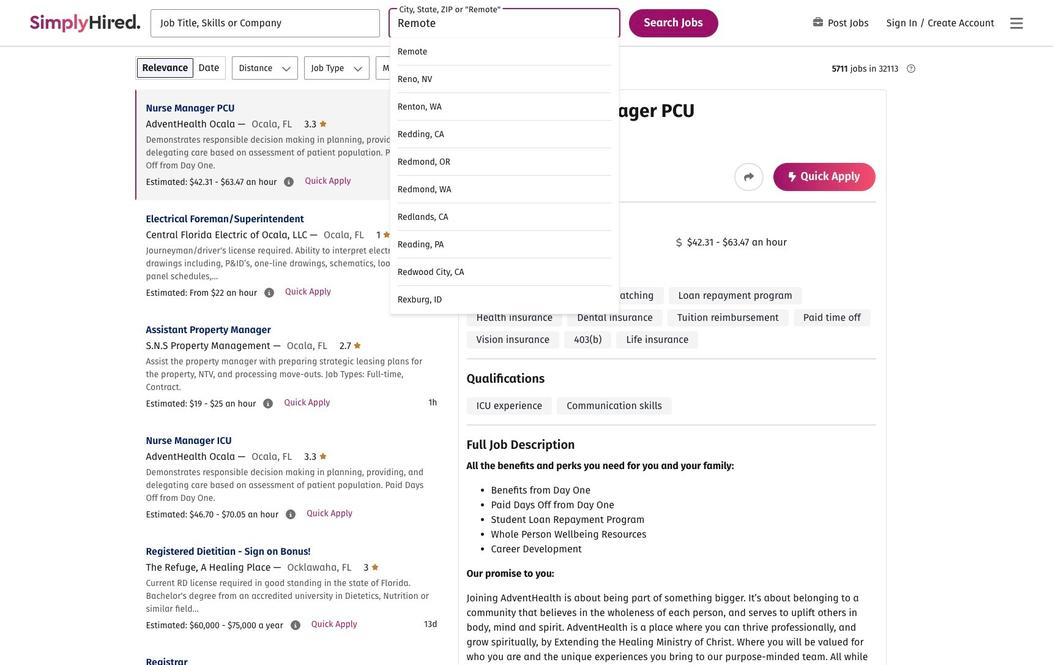 Task type: vqa. For each thing, say whether or not it's contained in the screenshot.
Rolex Sales Associate element
no



Task type: describe. For each thing, give the bounding box(es) containing it.
3 option from the top
[[391, 93, 619, 120]]

star image for 2.7 out of 5 stars element
[[354, 340, 361, 350]]

simplyhired logo image
[[29, 14, 141, 32]]

star image for 1st 3.3 out of 5 stars element
[[319, 119, 327, 129]]

star image for 1st 3.3 out of 5 stars element from the bottom
[[319, 451, 327, 461]]

star image for 1 out of 5 stars element on the left
[[384, 230, 391, 239]]

2 option from the top
[[391, 65, 619, 93]]

star image for 3 out of 5 stars element
[[372, 562, 379, 572]]

1 out of 5 stars element
[[377, 229, 391, 241]]

job salary disclaimer image for 1st 3.3 out of 5 stars element from the bottom
[[286, 510, 296, 519]]

2 3.3 out of 5 stars element from the top
[[305, 451, 327, 462]]

1 option from the top
[[391, 38, 619, 65]]

nurse manager pcu element
[[458, 89, 887, 665]]

company logo for adventhealth ocala image
[[469, 100, 518, 149]]

share this job image
[[744, 172, 754, 182]]

main menu image
[[1011, 16, 1024, 31]]

sponsored jobs disclaimer image
[[907, 64, 916, 73]]

7 option from the top
[[391, 203, 619, 231]]

dollar sign image
[[677, 238, 683, 247]]

briefcase image
[[814, 17, 824, 27]]

3 out of 5 stars element
[[364, 562, 379, 573]]

4 option from the top
[[391, 120, 619, 148]]



Task type: locate. For each thing, give the bounding box(es) containing it.
2.7 out of 5 stars element
[[340, 340, 361, 352]]

2 horizontal spatial star image
[[372, 562, 379, 572]]

list box
[[390, 37, 620, 314]]

job salary disclaimer image for 1st 3.3 out of 5 stars element
[[284, 177, 294, 187]]

0 horizontal spatial star image
[[319, 451, 327, 461]]

job salary disclaimer image for 2.7 out of 5 stars element
[[264, 399, 273, 408]]

1 vertical spatial star image
[[319, 451, 327, 461]]

0 vertical spatial star image
[[354, 340, 361, 350]]

star image
[[319, 119, 327, 129], [384, 230, 391, 239]]

9 option from the top
[[391, 258, 619, 286]]

1 vertical spatial 3.3 out of 5 stars element
[[305, 451, 327, 462]]

option
[[391, 38, 619, 65], [391, 65, 619, 93], [391, 93, 619, 120], [391, 120, 619, 148], [391, 148, 619, 175], [391, 175, 619, 203], [391, 203, 619, 231], [391, 231, 619, 258], [391, 258, 619, 286], [391, 286, 619, 313]]

None field
[[151, 9, 380, 37], [390, 9, 620, 314], [151, 9, 380, 37], [390, 9, 620, 314]]

3.3 out of 5 stars element
[[305, 118, 327, 130], [305, 451, 327, 462]]

0 vertical spatial star image
[[319, 119, 327, 129]]

10 option from the top
[[391, 286, 619, 313]]

1 horizontal spatial star image
[[384, 230, 391, 239]]

job salary disclaimer image
[[284, 177, 294, 187], [265, 288, 274, 298], [264, 399, 273, 408], [286, 510, 296, 519]]

None text field
[[390, 9, 620, 37]]

list
[[135, 89, 449, 665]]

5 option from the top
[[391, 148, 619, 175]]

1 3.3 out of 5 stars element from the top
[[305, 118, 327, 130]]

8 option from the top
[[391, 231, 619, 258]]

bolt lightning image
[[789, 172, 796, 182]]

6 option from the top
[[391, 175, 619, 203]]

1 vertical spatial star image
[[384, 230, 391, 239]]

job salary disclaimer image for 1 out of 5 stars element on the left
[[265, 288, 274, 298]]

None text field
[[151, 9, 380, 37]]

star image
[[354, 340, 361, 350], [319, 451, 327, 461], [372, 562, 379, 572]]

2 vertical spatial star image
[[372, 562, 379, 572]]

0 vertical spatial 3.3 out of 5 stars element
[[305, 118, 327, 130]]

1 horizontal spatial star image
[[354, 340, 361, 350]]

job salary disclaimer image
[[291, 620, 301, 630]]

0 horizontal spatial star image
[[319, 119, 327, 129]]



